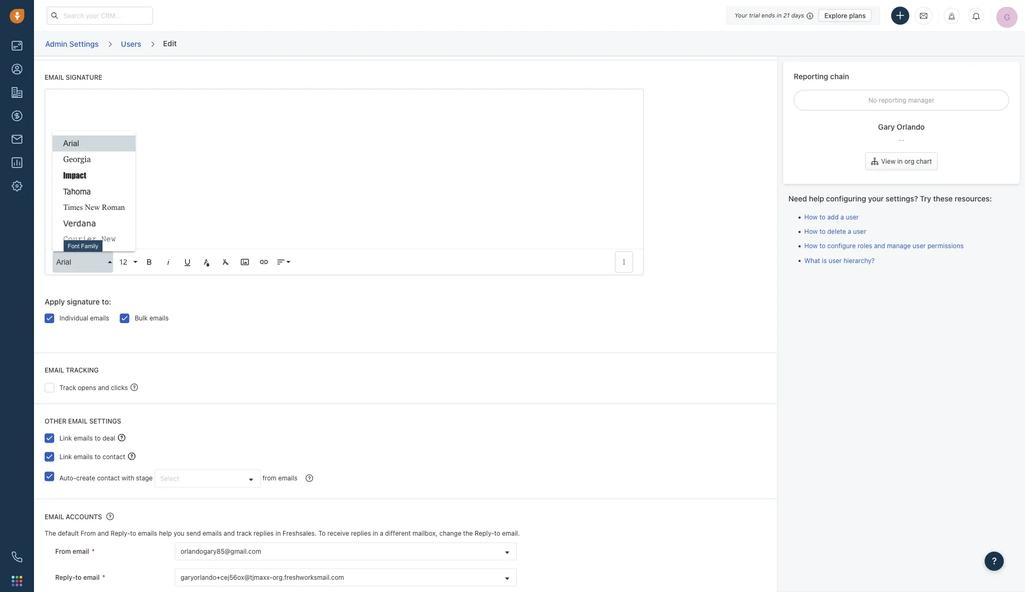 Task type: vqa. For each thing, say whether or not it's contained in the screenshot.
what's new icon
yes



Task type: locate. For each thing, give the bounding box(es) containing it.
1 vertical spatial email
[[73, 548, 89, 555]]

to left email.
[[495, 530, 501, 537]]

0 vertical spatial link
[[60, 435, 72, 442]]

to down link emails to deal
[[95, 453, 101, 461]]

from
[[263, 475, 277, 482]]

how for how to configure roles and manage user permissions
[[805, 242, 818, 250]]

1 vertical spatial help
[[159, 530, 172, 537]]

auto-
[[59, 475, 76, 482]]

2 - from the left
[[902, 136, 905, 143]]

arial
[[63, 139, 79, 148], [56, 258, 71, 266]]

link emails to contact
[[60, 453, 125, 461]]

emails right from
[[278, 475, 298, 482]]

1 vertical spatial arial
[[56, 258, 71, 266]]

email
[[68, 417, 88, 425], [73, 548, 89, 555], [83, 574, 100, 581]]

2 email from the top
[[45, 367, 64, 374]]

1 vertical spatial a
[[848, 228, 852, 235]]

a right "add"
[[841, 213, 845, 221]]

accounts
[[66, 513, 102, 521]]

font
[[68, 243, 79, 249]]

how left "add"
[[805, 213, 818, 221]]

orlandogary85@gmail.com
[[181, 548, 261, 556]]

arial link
[[53, 136, 136, 152]]

0 vertical spatial how
[[805, 213, 818, 221]]

replies right track
[[254, 530, 274, 537]]

no reporting manager
[[869, 96, 935, 104]]

auto-create contact with stage
[[59, 475, 153, 482]]

bulk emails
[[135, 315, 169, 322]]

question circled image
[[306, 474, 313, 483], [106, 512, 114, 521]]

times new roman link
[[53, 200, 136, 216]]

reporting
[[879, 96, 907, 104]]

0 horizontal spatial replies
[[254, 530, 274, 537]]

1 vertical spatial question circled image
[[106, 512, 114, 521]]

1 vertical spatial link
[[60, 453, 72, 461]]

link down other
[[60, 435, 72, 442]]

new for times
[[85, 203, 100, 212]]

user
[[846, 213, 860, 221], [854, 228, 867, 235], [913, 242, 927, 250], [829, 257, 842, 264]]

to
[[319, 530, 326, 537]]

2 replies from the left
[[351, 530, 371, 537]]

1 horizontal spatial question circled image
[[306, 474, 313, 483]]

align image
[[276, 258, 286, 267]]

your
[[869, 194, 885, 203]]

email.
[[502, 530, 520, 537]]

arial button
[[53, 252, 113, 273]]

opens
[[78, 384, 96, 391]]

how to add a user
[[805, 213, 860, 221]]

admin
[[45, 39, 67, 48]]

0 vertical spatial email
[[68, 417, 88, 425]]

0 vertical spatial help
[[810, 194, 825, 203]]

plans
[[850, 12, 866, 19]]

1 horizontal spatial a
[[841, 213, 845, 221]]

1 vertical spatial email
[[45, 367, 64, 374]]

how up "what"
[[805, 242, 818, 250]]

2 how from the top
[[805, 228, 818, 235]]

1 horizontal spatial replies
[[351, 530, 371, 537]]

3 how from the top
[[805, 242, 818, 250]]

help
[[810, 194, 825, 203], [159, 530, 172, 537]]

2 link from the top
[[60, 453, 72, 461]]

with
[[122, 475, 134, 482]]

question circled image right accounts
[[106, 512, 114, 521]]

how for how to add a user
[[805, 213, 818, 221]]

courier
[[63, 235, 97, 244]]

individual
[[60, 315, 88, 322]]

2 vertical spatial email
[[45, 513, 64, 521]]

0 horizontal spatial reply-
[[55, 574, 75, 581]]

and left track
[[224, 530, 235, 537]]

apply
[[45, 298, 65, 307]]

garyorlando+cej56ox@tjmaxx-org.freshworksmail.com
[[181, 574, 344, 582]]

new
[[85, 203, 100, 212], [102, 235, 116, 244]]

help left you on the bottom left of the page
[[159, 530, 172, 537]]

link emails to deal
[[60, 435, 115, 442]]

arial down the font at the left of the page
[[56, 258, 71, 266]]

explore plans link
[[819, 9, 872, 22]]

what
[[805, 257, 821, 264]]

user right manage
[[913, 242, 927, 250]]

1 horizontal spatial reply-
[[111, 530, 130, 537]]

need help configuring your settings? try these resources:
[[789, 194, 993, 203]]

0 vertical spatial contact
[[103, 453, 125, 461]]

0 vertical spatial email
[[45, 74, 64, 81]]

email up the
[[45, 513, 64, 521]]

signature
[[67, 298, 100, 307]]

question circled image right from emails
[[306, 474, 313, 483]]

user up roles
[[854, 228, 867, 235]]

emails left you on the bottom left of the page
[[138, 530, 157, 537]]

a right delete
[[848, 228, 852, 235]]

and
[[875, 242, 886, 250], [98, 384, 109, 391], [98, 530, 109, 537], [224, 530, 235, 537]]

text color image
[[202, 258, 212, 267]]

emails down "other email settings"
[[74, 435, 93, 442]]

from email
[[55, 548, 89, 555]]

from down 'default'
[[55, 548, 71, 555]]

garyorlando+cej56ox@tjmaxx-org.freshworksmail.com link
[[175, 569, 517, 586]]

2 vertical spatial how
[[805, 242, 818, 250]]

default
[[58, 530, 79, 537]]

contact left the with
[[97, 475, 120, 482]]

how down how to add a user
[[805, 228, 818, 235]]

how to delete a user link
[[805, 228, 867, 235]]

1 link from the top
[[60, 435, 72, 442]]

change
[[440, 530, 462, 537]]

1 how from the top
[[805, 213, 818, 221]]

other
[[45, 417, 66, 425]]

try
[[921, 194, 932, 203]]

explore plans
[[825, 12, 866, 19]]

how
[[805, 213, 818, 221], [805, 228, 818, 235], [805, 242, 818, 250]]

reply-
[[111, 530, 130, 537], [475, 530, 495, 537], [55, 574, 75, 581]]

application
[[45, 89, 644, 276]]

in
[[777, 12, 782, 19], [898, 158, 903, 165], [276, 530, 281, 537], [373, 530, 378, 537]]

how to add a user link
[[805, 213, 860, 221]]

to left deal on the bottom of page
[[95, 435, 101, 442]]

emails for link emails to contact
[[74, 453, 93, 461]]

reply- right 'default'
[[111, 530, 130, 537]]

permissions
[[928, 242, 964, 250]]

0 vertical spatial question circled image
[[306, 474, 313, 483]]

emails for from emails
[[278, 475, 298, 482]]

email for email accounts
[[45, 513, 64, 521]]

2 vertical spatial email
[[83, 574, 100, 581]]

new right family
[[102, 235, 116, 244]]

settings
[[89, 417, 121, 425]]

emails for individual emails
[[90, 315, 109, 322]]

no
[[869, 96, 878, 104]]

track opens and clicks
[[60, 384, 128, 391]]

0 vertical spatial new
[[85, 203, 100, 212]]

link up auto-
[[60, 453, 72, 461]]

arial up georgia
[[63, 139, 79, 148]]

replies
[[254, 530, 274, 537], [351, 530, 371, 537]]

the
[[45, 530, 56, 537]]

-
[[899, 136, 902, 143], [902, 136, 905, 143]]

to left delete
[[820, 228, 826, 235]]

impact
[[63, 171, 86, 181]]

1 replies from the left
[[254, 530, 274, 537]]

in inside button
[[898, 158, 903, 165]]

2 horizontal spatial a
[[848, 228, 852, 235]]

need
[[789, 194, 808, 203]]

12
[[119, 258, 127, 266]]

email down from email
[[83, 574, 100, 581]]

to
[[820, 213, 826, 221], [820, 228, 826, 235], [820, 242, 826, 250], [95, 435, 101, 442], [95, 453, 101, 461], [130, 530, 136, 537], [495, 530, 501, 537], [75, 574, 82, 581]]

you
[[174, 530, 185, 537]]

days
[[792, 12, 805, 19]]

0 horizontal spatial a
[[380, 530, 384, 537]]

tahoma link
[[53, 184, 136, 200]]

email left signature
[[45, 74, 64, 81]]

3 email from the top
[[45, 513, 64, 521]]

new down the tahoma link
[[85, 203, 100, 212]]

from down accounts
[[81, 530, 96, 537]]

1 email from the top
[[45, 74, 64, 81]]

emails right send
[[203, 530, 222, 537]]

mailbox,
[[413, 530, 438, 537]]

1 horizontal spatial new
[[102, 235, 116, 244]]

arial inside dropdown button
[[56, 258, 71, 266]]

chart
[[917, 158, 933, 165]]

email down 'default'
[[73, 548, 89, 555]]

1 vertical spatial new
[[102, 235, 116, 244]]

select link
[[155, 470, 260, 487]]

email
[[45, 74, 64, 81], [45, 367, 64, 374], [45, 513, 64, 521]]

email up link emails to deal
[[68, 417, 88, 425]]

0 horizontal spatial new
[[85, 203, 100, 212]]

question circled image
[[131, 383, 138, 392]]

emails down link emails to deal
[[74, 453, 93, 461]]

application containing impact
[[45, 89, 644, 276]]

in left 21
[[777, 12, 782, 19]]

the default from and reply-to emails help you send emails and track replies in freshsales. to receive replies in a different mailbox, change the reply-to email.
[[45, 530, 520, 537]]

in left the 'org'
[[898, 158, 903, 165]]

reply- down from email
[[55, 574, 75, 581]]

click to learn how to link emails to contacts image
[[128, 453, 136, 460]]

configuring
[[827, 194, 867, 203]]

click to learn how to link conversations to deals image
[[118, 434, 125, 442]]

0 vertical spatial from
[[81, 530, 96, 537]]

contact left click to learn how to link emails to contacts 'icon'
[[103, 453, 125, 461]]

1 horizontal spatial help
[[810, 194, 825, 203]]

help right need
[[810, 194, 825, 203]]

underline (⌘u) image
[[183, 258, 192, 267]]

email up track
[[45, 367, 64, 374]]

emails
[[90, 315, 109, 322], [150, 315, 169, 322], [74, 435, 93, 442], [74, 453, 93, 461], [278, 475, 298, 482], [138, 530, 157, 537], [203, 530, 222, 537]]

hierarchy?
[[844, 257, 875, 264]]

0 horizontal spatial question circled image
[[106, 512, 114, 521]]

view
[[882, 158, 896, 165]]

replies right receive
[[351, 530, 371, 537]]

a for add
[[841, 213, 845, 221]]

1 vertical spatial from
[[55, 548, 71, 555]]

0 vertical spatial a
[[841, 213, 845, 221]]

1 horizontal spatial from
[[81, 530, 96, 537]]

reply- right the
[[475, 530, 495, 537]]

emails right bulk
[[150, 315, 169, 322]]

emails down "to:"
[[90, 315, 109, 322]]

0 horizontal spatial from
[[55, 548, 71, 555]]

a left different
[[380, 530, 384, 537]]

to left you on the bottom left of the page
[[130, 530, 136, 537]]

add
[[828, 213, 839, 221]]

times new roman
[[63, 203, 125, 212]]

1 vertical spatial how
[[805, 228, 818, 235]]

roles
[[858, 242, 873, 250]]

how to configure roles and manage user permissions
[[805, 242, 964, 250]]

ends
[[762, 12, 776, 19]]



Task type: describe. For each thing, give the bounding box(es) containing it.
0 vertical spatial arial
[[63, 139, 79, 148]]

Search your CRM... text field
[[47, 7, 153, 25]]

reply-to email
[[55, 574, 100, 581]]

receive
[[328, 530, 349, 537]]

impact link
[[53, 168, 136, 184]]

email signature
[[45, 74, 102, 81]]

emails for link emails to deal
[[74, 435, 93, 442]]

and right roles
[[875, 242, 886, 250]]

individual emails
[[60, 315, 109, 322]]

clear formatting image
[[221, 258, 231, 267]]

trial
[[750, 12, 760, 19]]

users
[[121, 39, 141, 48]]

12 button
[[115, 252, 139, 273]]

orlandogary85@gmail.com link
[[175, 543, 517, 560]]

1 vertical spatial contact
[[97, 475, 120, 482]]

insert link (⌘k) image
[[259, 258, 269, 267]]

user right "add"
[[846, 213, 860, 221]]

roman
[[102, 203, 125, 212]]

tracking
[[66, 367, 99, 374]]

link for link emails to contact
[[60, 453, 72, 461]]

what is user hierarchy? link
[[805, 257, 875, 264]]

gary orlando --
[[879, 123, 925, 143]]

and down accounts
[[98, 530, 109, 537]]

family
[[81, 243, 98, 249]]

how to delete a user
[[805, 228, 867, 235]]

courier new
[[63, 235, 116, 244]]

to:
[[102, 298, 111, 307]]

phone image
[[12, 552, 22, 562]]

user right is
[[829, 257, 842, 264]]

manage
[[888, 242, 912, 250]]

link for link emails to deal
[[60, 435, 72, 442]]

delete
[[828, 228, 847, 235]]

send
[[186, 530, 201, 537]]

italic (⌘i) image
[[164, 258, 173, 267]]

email for email tracking
[[45, 367, 64, 374]]

courier new link
[[53, 232, 136, 248]]

times
[[63, 203, 83, 212]]

deal
[[103, 435, 115, 442]]

garyorlando+cej56ox@tjmaxx-
[[181, 574, 273, 582]]

signature
[[66, 74, 102, 81]]

to down from email
[[75, 574, 82, 581]]

select
[[160, 475, 179, 483]]

send email image
[[921, 11, 928, 20]]

track
[[60, 384, 76, 391]]

email tracking
[[45, 367, 99, 374]]

org
[[905, 158, 915, 165]]

the
[[464, 530, 473, 537]]

your
[[735, 12, 748, 19]]

bulk
[[135, 315, 148, 322]]

edit
[[163, 39, 177, 47]]

view in org chart button
[[866, 152, 938, 170]]

users link
[[120, 36, 142, 52]]

a for delete
[[848, 228, 852, 235]]

to up is
[[820, 242, 826, 250]]

your trial ends in 21 days
[[735, 12, 805, 19]]

emails for bulk emails
[[150, 315, 169, 322]]

new for courier
[[102, 235, 116, 244]]

to left "add"
[[820, 213, 826, 221]]

2 vertical spatial a
[[380, 530, 384, 537]]

phone element
[[6, 546, 28, 568]]

gary
[[879, 123, 896, 131]]

configure
[[828, 242, 857, 250]]

reporting
[[794, 72, 829, 81]]

font family
[[68, 243, 98, 249]]

clicks
[[111, 384, 128, 391]]

1 - from the left
[[899, 136, 902, 143]]

and left clicks in the left of the page
[[98, 384, 109, 391]]

2 horizontal spatial reply-
[[475, 530, 495, 537]]

admin settings
[[45, 39, 99, 48]]

apply signature to:
[[45, 298, 111, 307]]

settings?
[[886, 194, 919, 203]]

georgia
[[63, 155, 91, 164]]

email for other
[[68, 417, 88, 425]]

manager
[[909, 96, 935, 104]]

view in org chart
[[882, 158, 933, 165]]

freshworks switcher image
[[12, 576, 22, 586]]

more misc image
[[620, 258, 629, 267]]

settings
[[69, 39, 99, 48]]

how for how to delete a user
[[805, 228, 818, 235]]

email for from
[[73, 548, 89, 555]]

these
[[934, 194, 954, 203]]

explore
[[825, 12, 848, 19]]

how to configure roles and manage user permissions link
[[805, 242, 964, 250]]

georgia link
[[53, 152, 136, 168]]

reporting chain
[[794, 72, 850, 81]]

0 horizontal spatial help
[[159, 530, 172, 537]]

org.freshworksmail.com
[[273, 574, 344, 582]]

chain
[[831, 72, 850, 81]]

verdana
[[63, 219, 96, 228]]

email for email signature
[[45, 74, 64, 81]]

freshsales.
[[283, 530, 317, 537]]

what is user hierarchy?
[[805, 257, 875, 264]]

what's new image
[[949, 12, 956, 20]]

insert image (⌘p) image
[[240, 258, 250, 267]]

21
[[784, 12, 790, 19]]

in left different
[[373, 530, 378, 537]]

in left freshsales.
[[276, 530, 281, 537]]



